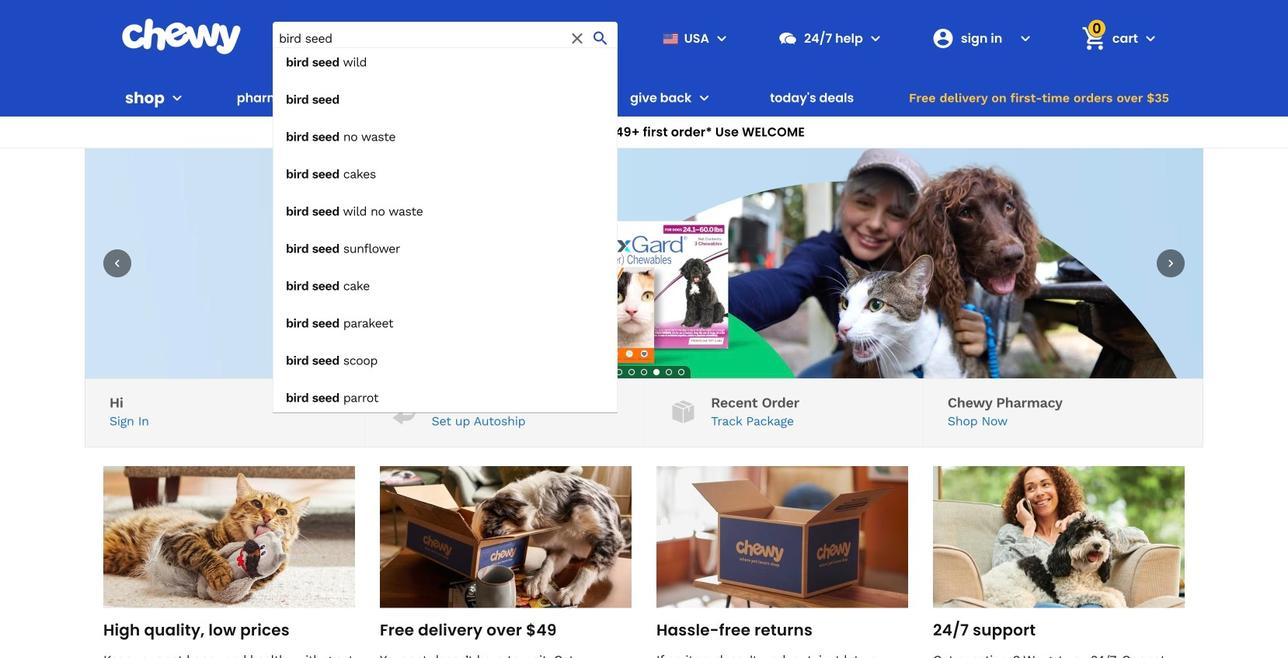 Task type: describe. For each thing, give the bounding box(es) containing it.
menu image
[[713, 29, 731, 48]]

choose slide to display. group
[[613, 366, 688, 378]]

Search text field
[[273, 22, 618, 55]]

delete search image
[[568, 29, 587, 48]]

site banner
[[0, 0, 1288, 412]]

2 / image from the left
[[668, 397, 699, 427]]

give back menu image
[[695, 89, 714, 107]]

list box inside site banner
[[273, 47, 618, 412]]



Task type: vqa. For each thing, say whether or not it's contained in the screenshot.
Help menu icon
yes



Task type: locate. For each thing, give the bounding box(es) containing it.
help menu image
[[866, 29, 885, 48]]

/ image
[[389, 397, 419, 427], [668, 397, 699, 427]]

list box
[[273, 47, 618, 412]]

account menu image
[[1016, 29, 1035, 48]]

submit search image
[[591, 29, 610, 48]]

items image
[[1080, 25, 1108, 52]]

stop automatic slide show image
[[601, 366, 613, 378]]

0 horizontal spatial / image
[[389, 397, 419, 427]]

cart menu image
[[1141, 29, 1160, 48]]

20% off your first pharmacy order* with code rx20. shop now. image
[[85, 148, 1204, 378]]

menu image
[[168, 89, 186, 107]]

Product search field
[[273, 22, 618, 412]]

1 / image from the left
[[389, 397, 419, 427]]

chewy support image
[[778, 28, 798, 48]]

1 horizontal spatial / image
[[668, 397, 699, 427]]

chewy home image
[[121, 19, 242, 54]]



